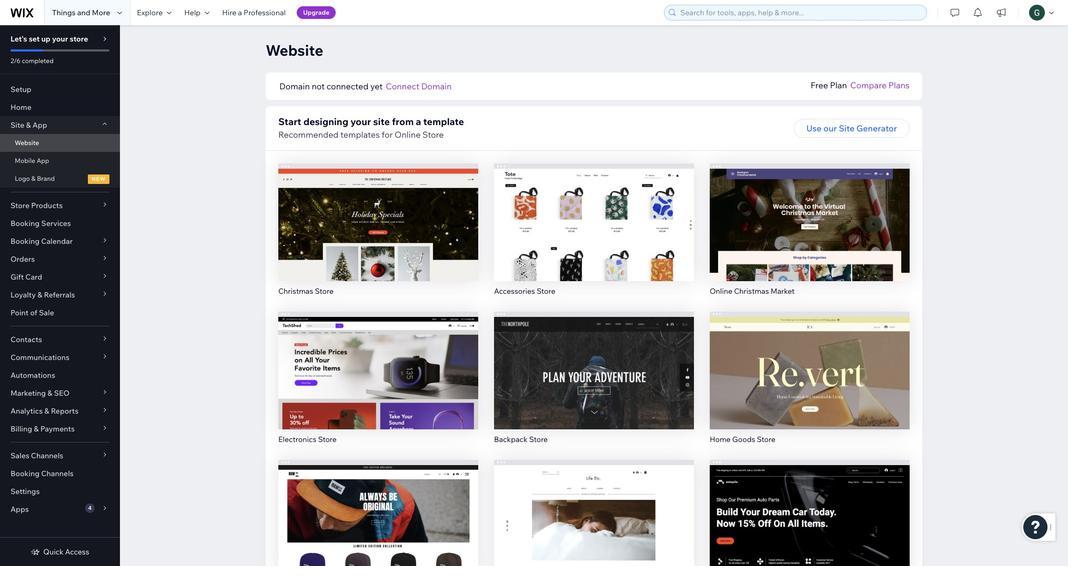Task type: vqa. For each thing, say whether or not it's contained in the screenshot.
Mobile
yes



Task type: locate. For each thing, give the bounding box(es) containing it.
3 booking from the top
[[11, 470, 40, 479]]

0 horizontal spatial site
[[11, 121, 24, 130]]

Search for tools, apps, help & more... field
[[677, 5, 924, 20]]

your right "up"
[[52, 34, 68, 44]]

calendar
[[41, 237, 73, 246]]

0 horizontal spatial online
[[395, 129, 421, 140]]

0 horizontal spatial christmas
[[278, 287, 313, 296]]

2 christmas from the left
[[734, 287, 769, 296]]

booking calendar
[[11, 237, 73, 246]]

website link
[[0, 134, 120, 152]]

0 vertical spatial a
[[238, 8, 242, 17]]

upgrade
[[303, 8, 330, 16]]

mobile app link
[[0, 152, 120, 170]]

point of sale link
[[0, 304, 120, 322]]

booking up orders
[[11, 237, 40, 246]]

online inside start designing your site from a template recommended templates for online store
[[395, 129, 421, 140]]

0 vertical spatial home
[[11, 103, 31, 112]]

1 horizontal spatial site
[[839, 123, 855, 134]]

&
[[26, 121, 31, 130], [31, 175, 35, 183], [37, 291, 42, 300], [48, 389, 52, 398], [44, 407, 49, 416], [34, 425, 39, 434]]

booking for booking calendar
[[11, 237, 40, 246]]

recommended
[[278, 129, 339, 140]]

site inside dropdown button
[[11, 121, 24, 130]]

& inside "loyalty & referrals" popup button
[[37, 291, 42, 300]]

and
[[77, 8, 90, 17]]

website
[[266, 41, 323, 59], [15, 139, 39, 147]]

help button
[[178, 0, 216, 25]]

& up mobile
[[26, 121, 31, 130]]

channels down sales channels dropdown button on the left bottom
[[41, 470, 74, 479]]

a right hire
[[238, 8, 242, 17]]

loyalty & referrals
[[11, 291, 75, 300]]

seo
[[54, 389, 70, 398]]

& inside billing & payments popup button
[[34, 425, 39, 434]]

channels
[[31, 452, 63, 461], [41, 470, 74, 479]]

a right from
[[416, 116, 421, 128]]

site & app button
[[0, 116, 120, 134]]

0 horizontal spatial a
[[238, 8, 242, 17]]

1 horizontal spatial christmas
[[734, 287, 769, 296]]

channels inside dropdown button
[[31, 452, 63, 461]]

up
[[41, 34, 50, 44]]

edit for accessories store
[[586, 209, 602, 219]]

& left seo
[[48, 389, 52, 398]]

& inside analytics & reports dropdown button
[[44, 407, 49, 416]]

home
[[11, 103, 31, 112], [710, 435, 731, 445]]

edit button for home goods store
[[788, 353, 832, 372]]

your
[[52, 34, 68, 44], [351, 116, 371, 128]]

edit for christmas store
[[371, 209, 386, 219]]

home inside sidebar element
[[11, 103, 31, 112]]

1 christmas from the left
[[278, 287, 313, 296]]

1 vertical spatial online
[[710, 287, 733, 296]]

1 vertical spatial booking
[[11, 237, 40, 246]]

1 vertical spatial app
[[37, 157, 49, 165]]

mobile app
[[15, 157, 49, 165]]

0 horizontal spatial home
[[11, 103, 31, 112]]

0 horizontal spatial website
[[15, 139, 39, 147]]

1 horizontal spatial home
[[710, 435, 731, 445]]

1 booking from the top
[[11, 219, 40, 228]]

compare plans button
[[851, 79, 910, 92]]

backpack
[[494, 435, 528, 445]]

contacts
[[11, 335, 42, 345]]

website up not
[[266, 41, 323, 59]]

online
[[395, 129, 421, 140], [710, 287, 733, 296]]

start
[[278, 116, 301, 128]]

1 vertical spatial website
[[15, 139, 39, 147]]

2 vertical spatial booking
[[11, 470, 40, 479]]

more
[[92, 8, 110, 17]]

quick access
[[43, 548, 89, 557]]

connect
[[386, 81, 420, 92]]

site & app
[[11, 121, 47, 130]]

automations link
[[0, 367, 120, 385]]

store products button
[[0, 197, 120, 215]]

communications
[[11, 353, 70, 363]]

0 vertical spatial your
[[52, 34, 68, 44]]

from
[[392, 116, 414, 128]]

settings
[[11, 487, 40, 497]]

site inside button
[[839, 123, 855, 134]]

app down home link
[[33, 121, 47, 130]]

store
[[423, 129, 444, 140], [11, 201, 30, 211], [315, 287, 334, 296], [537, 287, 556, 296], [318, 435, 337, 445], [529, 435, 548, 445], [757, 435, 776, 445]]

booking
[[11, 219, 40, 228], [11, 237, 40, 246], [11, 470, 40, 479]]

services
[[41, 219, 71, 228]]

1 domain from the left
[[279, 81, 310, 92]]

compare
[[851, 80, 887, 91]]

1 vertical spatial home
[[710, 435, 731, 445]]

& right billing
[[34, 425, 39, 434]]

home left goods
[[710, 435, 731, 445]]

site
[[373, 116, 390, 128]]

booking down store products
[[11, 219, 40, 228]]

view
[[369, 231, 388, 242], [800, 231, 820, 242], [369, 379, 388, 390], [584, 379, 604, 390], [800, 379, 820, 390], [369, 528, 388, 538], [584, 528, 604, 538], [800, 528, 820, 538]]

1 vertical spatial channels
[[41, 470, 74, 479]]

communications button
[[0, 349, 120, 367]]

booking channels link
[[0, 465, 120, 483]]

0 vertical spatial online
[[395, 129, 421, 140]]

store inside popup button
[[11, 201, 30, 211]]

your inside sidebar element
[[52, 34, 68, 44]]

channels for sales channels
[[31, 452, 63, 461]]

0 horizontal spatial domain
[[279, 81, 310, 92]]

0 vertical spatial booking
[[11, 219, 40, 228]]

point of sale
[[11, 308, 54, 318]]

booking for booking services
[[11, 219, 40, 228]]

sale
[[39, 308, 54, 318]]

goods
[[733, 435, 756, 445]]

quick access button
[[31, 548, 89, 557]]

your inside start designing your site from a template recommended templates for online store
[[351, 116, 371, 128]]

site down setup
[[11, 121, 24, 130]]

logo & brand
[[15, 175, 55, 183]]

& inside site & app dropdown button
[[26, 121, 31, 130]]

0 vertical spatial channels
[[31, 452, 63, 461]]

1 horizontal spatial online
[[710, 287, 733, 296]]

4
[[88, 505, 92, 512]]

upgrade button
[[297, 6, 336, 19]]

marketing
[[11, 389, 46, 398]]

& for site
[[26, 121, 31, 130]]

domain right connect
[[421, 81, 452, 92]]

edit for online christmas market
[[802, 209, 818, 219]]

channels up booking channels
[[31, 452, 63, 461]]

not
[[312, 81, 325, 92]]

booking up "settings"
[[11, 470, 40, 479]]

edit button
[[356, 205, 401, 224], [572, 205, 616, 224], [788, 205, 832, 224], [356, 353, 401, 372], [572, 353, 616, 372], [788, 353, 832, 372], [356, 501, 401, 520], [572, 501, 616, 520], [788, 501, 832, 520]]

electronics
[[278, 435, 317, 445]]

& right loyalty at the left bottom of the page
[[37, 291, 42, 300]]

free
[[811, 80, 828, 91]]

0 vertical spatial app
[[33, 121, 47, 130]]

0 horizontal spatial your
[[52, 34, 68, 44]]

2/6 completed
[[11, 57, 54, 65]]

sales channels button
[[0, 447, 120, 465]]

website down the site & app
[[15, 139, 39, 147]]

booking channels
[[11, 470, 74, 479]]

sales
[[11, 452, 29, 461]]

billing
[[11, 425, 32, 434]]

payments
[[40, 425, 75, 434]]

booking for booking channels
[[11, 470, 40, 479]]

analytics & reports
[[11, 407, 79, 416]]

a
[[238, 8, 242, 17], [416, 116, 421, 128]]

domain
[[279, 81, 310, 92], [421, 81, 452, 92]]

edit
[[371, 209, 386, 219], [586, 209, 602, 219], [802, 209, 818, 219], [371, 357, 386, 368], [586, 357, 602, 368], [802, 357, 818, 368], [371, 506, 386, 516], [586, 506, 602, 516], [802, 506, 818, 516]]

& left the 'reports' at the left
[[44, 407, 49, 416]]

brand
[[37, 175, 55, 183]]

& inside marketing & seo dropdown button
[[48, 389, 52, 398]]

domain left not
[[279, 81, 310, 92]]

your up 'templates'
[[351, 116, 371, 128]]

1 horizontal spatial a
[[416, 116, 421, 128]]

1 horizontal spatial your
[[351, 116, 371, 128]]

1 horizontal spatial website
[[266, 41, 323, 59]]

accessories store
[[494, 287, 556, 296]]

site right our
[[839, 123, 855, 134]]

contacts button
[[0, 331, 120, 349]]

explore
[[137, 8, 163, 17]]

booking inside dropdown button
[[11, 237, 40, 246]]

1 horizontal spatial domain
[[421, 81, 452, 92]]

products
[[31, 201, 63, 211]]

gift card button
[[0, 268, 120, 286]]

& right "logo"
[[31, 175, 35, 183]]

2 booking from the top
[[11, 237, 40, 246]]

generator
[[857, 123, 897, 134]]

1 vertical spatial a
[[416, 116, 421, 128]]

app right mobile
[[37, 157, 49, 165]]

home down setup
[[11, 103, 31, 112]]

loyalty & referrals button
[[0, 286, 120, 304]]

1 vertical spatial your
[[351, 116, 371, 128]]

apps
[[11, 505, 29, 515]]



Task type: describe. For each thing, give the bounding box(es) containing it.
help
[[184, 8, 201, 17]]

orders button
[[0, 251, 120, 268]]

edit for electronics store
[[371, 357, 386, 368]]

reports
[[51, 407, 79, 416]]

yet
[[371, 81, 383, 92]]

loyalty
[[11, 291, 36, 300]]

0 vertical spatial website
[[266, 41, 323, 59]]

billing & payments button
[[0, 421, 120, 438]]

orders
[[11, 255, 35, 264]]

use our site generator button
[[794, 119, 910, 138]]

booking calendar button
[[0, 233, 120, 251]]

settings link
[[0, 483, 120, 501]]

backpack store
[[494, 435, 548, 445]]

marketing & seo
[[11, 389, 70, 398]]

designing
[[304, 116, 349, 128]]

point
[[11, 308, 29, 318]]

marketing & seo button
[[0, 385, 120, 403]]

connect domain button
[[386, 80, 452, 93]]

new
[[92, 176, 106, 183]]

things
[[52, 8, 76, 17]]

card
[[25, 273, 42, 282]]

2 domain from the left
[[421, 81, 452, 92]]

home link
[[0, 98, 120, 116]]

billing & payments
[[11, 425, 75, 434]]

edit button for online christmas market
[[788, 205, 832, 224]]

website inside sidebar element
[[15, 139, 39, 147]]

a inside start designing your site from a template recommended templates for online store
[[416, 116, 421, 128]]

booking services link
[[0, 215, 120, 233]]

home goods store
[[710, 435, 776, 445]]

store products
[[11, 201, 63, 211]]

access
[[65, 548, 89, 557]]

edit button for christmas store
[[356, 205, 401, 224]]

gift card
[[11, 273, 42, 282]]

plan
[[830, 80, 847, 91]]

home for home
[[11, 103, 31, 112]]

analytics & reports button
[[0, 403, 120, 421]]

store
[[70, 34, 88, 44]]

edit for backpack store
[[586, 357, 602, 368]]

logo
[[15, 175, 30, 183]]

sidebar element
[[0, 25, 120, 567]]

& for marketing
[[48, 389, 52, 398]]

use our site generator
[[807, 123, 897, 134]]

store inside start designing your site from a template recommended templates for online store
[[423, 129, 444, 140]]

& for logo
[[31, 175, 35, 183]]

template
[[423, 116, 464, 128]]

plans
[[889, 80, 910, 91]]

things and more
[[52, 8, 110, 17]]

our
[[824, 123, 837, 134]]

channels for booking channels
[[41, 470, 74, 479]]

accessories
[[494, 287, 535, 296]]

automations
[[11, 371, 55, 381]]

templates
[[341, 129, 380, 140]]

analytics
[[11, 407, 43, 416]]

set
[[29, 34, 40, 44]]

hire
[[222, 8, 236, 17]]

app inside dropdown button
[[33, 121, 47, 130]]

sales channels
[[11, 452, 63, 461]]

let's set up your store
[[11, 34, 88, 44]]

electronics store
[[278, 435, 337, 445]]

completed
[[22, 57, 54, 65]]

domain not connected yet connect domain
[[279, 81, 452, 92]]

edit button for backpack store
[[572, 353, 616, 372]]

start designing your site from a template recommended templates for online store
[[278, 116, 464, 140]]

setup link
[[0, 81, 120, 98]]

let's
[[11, 34, 27, 44]]

quick
[[43, 548, 64, 557]]

& for billing
[[34, 425, 39, 434]]

edit button for electronics store
[[356, 353, 401, 372]]

& for analytics
[[44, 407, 49, 416]]

home for home goods store
[[710, 435, 731, 445]]

edit button for accessories store
[[572, 205, 616, 224]]

hire a professional
[[222, 8, 286, 17]]

referrals
[[44, 291, 75, 300]]

2/6
[[11, 57, 20, 65]]

of
[[30, 308, 37, 318]]

edit for home goods store
[[802, 357, 818, 368]]

christmas store
[[278, 287, 334, 296]]

booking services
[[11, 219, 71, 228]]

& for loyalty
[[37, 291, 42, 300]]

mobile
[[15, 157, 35, 165]]

gift
[[11, 273, 24, 282]]

free plan compare plans
[[811, 80, 910, 91]]

professional
[[244, 8, 286, 17]]

connected
[[327, 81, 369, 92]]



